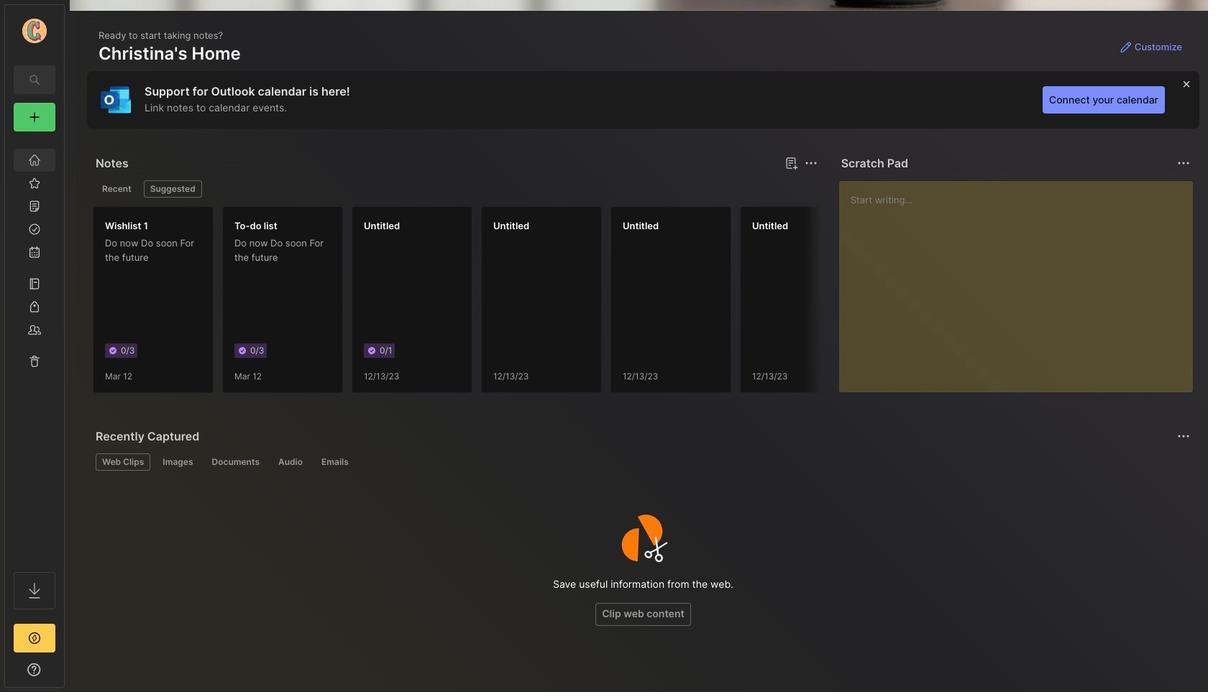 Task type: locate. For each thing, give the bounding box(es) containing it.
tree
[[5, 140, 64, 560]]

2 tab list from the top
[[96, 454, 1189, 471]]

tab
[[96, 181, 138, 198], [144, 181, 202, 198], [96, 454, 151, 471], [156, 454, 200, 471], [205, 454, 266, 471], [272, 454, 309, 471], [315, 454, 355, 471]]

upgrade image
[[26, 630, 43, 648]]

home image
[[27, 153, 42, 168]]

row group
[[93, 207, 1000, 402]]

Account field
[[5, 17, 64, 45]]

Start writing… text field
[[851, 181, 1193, 381]]

tree inside the main element
[[5, 140, 64, 560]]

tab list
[[96, 181, 816, 198], [96, 454, 1189, 471]]

0 horizontal spatial more actions field
[[801, 153, 822, 173]]

click to expand image
[[63, 666, 74, 684]]

more actions image
[[1176, 155, 1193, 172]]

edit search image
[[26, 71, 43, 89]]

account image
[[22, 19, 47, 43]]

1 horizontal spatial more actions field
[[1174, 153, 1195, 173]]

0 vertical spatial tab list
[[96, 181, 816, 198]]

1 vertical spatial tab list
[[96, 454, 1189, 471]]

WHAT'S NEW field
[[5, 659, 64, 682]]

More actions field
[[801, 153, 822, 173], [1174, 153, 1195, 173]]



Task type: vqa. For each thing, say whether or not it's contained in the screenshot.
structure
no



Task type: describe. For each thing, give the bounding box(es) containing it.
1 more actions field from the left
[[801, 153, 822, 173]]

main element
[[0, 0, 69, 693]]

2 more actions field from the left
[[1174, 153, 1195, 173]]

more actions image
[[803, 155, 820, 172]]

1 tab list from the top
[[96, 181, 816, 198]]



